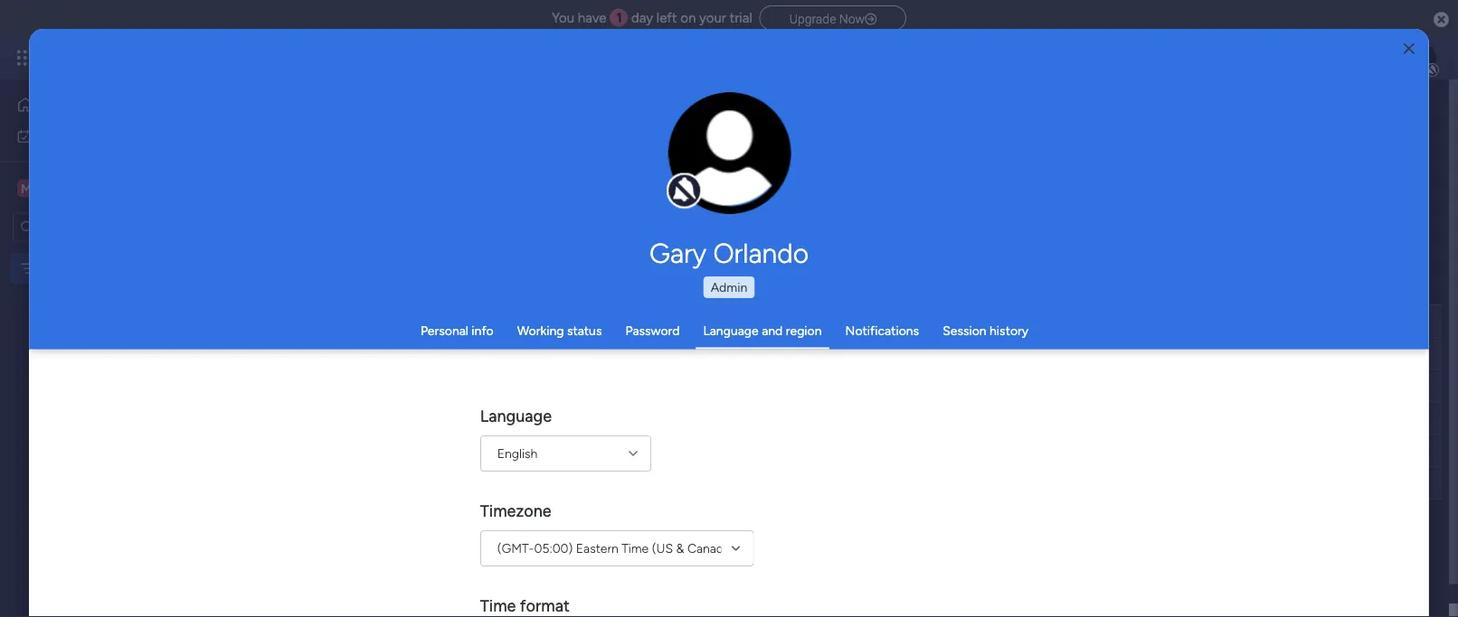 Task type: locate. For each thing, give the bounding box(es) containing it.
of right track
[[688, 137, 700, 152]]

and inside button
[[602, 137, 623, 152]]

language and region
[[703, 323, 822, 339]]

khvhg list box
[[0, 250, 231, 528]]

manage
[[277, 137, 322, 152]]

(us
[[652, 541, 673, 556]]

working for working status
[[517, 323, 564, 339]]

gary orlando button
[[480, 237, 978, 270]]

1 horizontal spatial of
[[688, 137, 700, 152]]

0 horizontal spatial of
[[377, 137, 389, 152]]

0 horizontal spatial working
[[517, 323, 564, 339]]

personal
[[421, 323, 468, 339]]

1 vertical spatial language
[[480, 406, 552, 426]]

1 horizontal spatial time
[[622, 541, 649, 556]]

1 vertical spatial working
[[744, 347, 791, 362]]

0 vertical spatial project
[[451, 313, 492, 329]]

column information image
[[819, 314, 833, 329]]

2 horizontal spatial 1
[[750, 218, 755, 233]]

main workspace
[[42, 180, 148, 197]]

language up the "english"
[[480, 406, 552, 426]]

Search in workspace field
[[38, 217, 151, 238]]

m
[[21, 181, 32, 196]]

option
[[0, 252, 231, 256]]

my work
[[40, 128, 88, 144]]

timezone
[[480, 501, 552, 521]]

/
[[742, 218, 747, 233]]

your left trial
[[699, 10, 726, 26]]

0 horizontal spatial your
[[699, 10, 726, 26]]

personal info link
[[421, 323, 494, 339]]

close image
[[1404, 42, 1415, 55]]

project
[[451, 313, 492, 329], [342, 346, 383, 362]]

0 horizontal spatial project
[[342, 346, 383, 362]]

language down admin on the top
[[703, 323, 759, 339]]

working left status
[[517, 323, 564, 339]]

2 of from the left
[[688, 137, 700, 152]]

1 vertical spatial on
[[794, 347, 809, 362]]

0 horizontal spatial and
[[602, 137, 623, 152]]

dapulse rightstroke image
[[865, 12, 877, 26]]

0 horizontal spatial language
[[480, 406, 552, 426]]

on left it
[[794, 347, 809, 362]]

select product image
[[16, 49, 34, 67]]

on right left
[[680, 10, 696, 26]]

project 1
[[342, 346, 391, 362]]

gary orlando image
[[1408, 43, 1436, 72]]

1 horizontal spatial project
[[451, 313, 492, 329]]

working down the "language and region" link
[[744, 347, 791, 362]]

history
[[990, 323, 1029, 339]]

(gmt-
[[498, 541, 534, 556]]

1 of from the left
[[377, 137, 389, 152]]

change profile picture
[[691, 163, 768, 193]]

0 vertical spatial language
[[703, 323, 759, 339]]

profile
[[735, 163, 768, 177]]

1 vertical spatial time
[[480, 596, 516, 616]]

working on it
[[744, 347, 820, 362]]

2 vertical spatial 1
[[386, 346, 391, 362]]

region
[[786, 323, 822, 339]]

workspace selection element
[[17, 178, 151, 201]]

working inside gary orlando dialog
[[517, 323, 564, 339]]

and
[[602, 137, 623, 152], [762, 323, 783, 339]]

nov 15, 09:00 am
[[873, 347, 968, 362]]

admin
[[711, 280, 747, 295]]

time format
[[480, 596, 570, 616]]

project for project
[[451, 313, 492, 329]]

you have 1 day left on your trial
[[552, 10, 752, 26]]

and left keep
[[602, 137, 623, 152]]

have
[[578, 10, 607, 26]]

0 horizontal spatial time
[[480, 596, 516, 616]]

Owner field
[[654, 312, 701, 332]]

any
[[325, 137, 345, 152]]

working status link
[[517, 323, 602, 339]]

language for language
[[480, 406, 552, 426]]

am
[[950, 347, 968, 362]]

on
[[680, 10, 696, 26], [794, 347, 809, 362]]

project for project 1
[[342, 346, 383, 362]]

time left format
[[480, 596, 516, 616]]

home button
[[11, 90, 194, 119]]

notifications link
[[845, 323, 919, 339]]

of
[[377, 137, 389, 152], [688, 137, 700, 152]]

1 vertical spatial and
[[762, 323, 783, 339]]

1 vertical spatial your
[[742, 137, 767, 152]]

of right type
[[377, 137, 389, 152]]

1
[[617, 10, 622, 26], [750, 218, 755, 233], [386, 346, 391, 362]]

1 horizontal spatial language
[[703, 323, 759, 339]]

type
[[348, 137, 374, 152]]

you
[[552, 10, 575, 26]]

1 horizontal spatial your
[[742, 137, 767, 152]]

working
[[517, 323, 564, 339], [744, 347, 791, 362]]

your
[[699, 10, 726, 26], [742, 137, 767, 152]]

gary orlando
[[649, 237, 809, 270]]

0 vertical spatial on
[[680, 10, 696, 26]]

canada)
[[688, 541, 735, 556]]

v2 overdue deadline image
[[849, 346, 864, 363]]

your inside button
[[742, 137, 767, 152]]

0 vertical spatial working
[[517, 323, 564, 339]]

owners,
[[480, 137, 524, 152]]

gary
[[649, 237, 706, 270]]

0 vertical spatial 1
[[617, 10, 622, 26]]

time left (us
[[622, 541, 649, 556]]

trial
[[730, 10, 752, 26]]

working for working on it
[[744, 347, 791, 362]]

personal info
[[421, 323, 494, 339]]

1 vertical spatial 1
[[750, 218, 755, 233]]

1 horizontal spatial on
[[794, 347, 809, 362]]

0 vertical spatial and
[[602, 137, 623, 152]]

home
[[42, 97, 76, 113]]

your up profile
[[742, 137, 767, 152]]

0 vertical spatial time
[[622, 541, 649, 556]]

0 vertical spatial your
[[699, 10, 726, 26]]

sort / 1
[[714, 218, 755, 233]]

1 horizontal spatial and
[[762, 323, 783, 339]]

1 vertical spatial project
[[342, 346, 383, 362]]

timelines
[[548, 137, 599, 152]]

1 for have
[[617, 10, 622, 26]]

stands.
[[814, 137, 854, 152]]

project
[[770, 137, 811, 152]]

language
[[703, 323, 759, 339], [480, 406, 552, 426]]

time
[[622, 541, 649, 556], [480, 596, 516, 616]]

upgrade now
[[789, 11, 865, 26]]

upgrade now link
[[760, 5, 906, 31]]

1 horizontal spatial 1
[[617, 10, 622, 26]]

and up working on it
[[762, 323, 783, 339]]

1 horizontal spatial working
[[744, 347, 791, 362]]



Task type: describe. For each thing, give the bounding box(es) containing it.
1 for /
[[750, 218, 755, 233]]

picture
[[711, 178, 748, 193]]

project.
[[392, 137, 436, 152]]

workspace
[[77, 180, 148, 197]]

due date
[[880, 314, 932, 329]]

keep
[[626, 137, 654, 152]]

09:00
[[915, 347, 947, 362]]

dapulse close image
[[1434, 10, 1449, 29]]

owner
[[658, 314, 696, 329]]

15,
[[898, 347, 912, 362]]

due
[[880, 314, 903, 329]]

(gmt-05:00) eastern time (us & canada)
[[498, 541, 735, 556]]

column information image
[[944, 314, 959, 329]]

date
[[906, 314, 932, 329]]

05:00)
[[534, 541, 573, 556]]

collapse board header image
[[1403, 170, 1417, 185]]

left
[[657, 10, 677, 26]]

language for language and region
[[703, 323, 759, 339]]

workspace image
[[17, 179, 35, 199]]

notifications
[[845, 323, 919, 339]]

eastern
[[576, 541, 619, 556]]

khvhg
[[43, 261, 77, 276]]

it
[[812, 347, 820, 362]]

now
[[839, 11, 865, 26]]

and inside dialog
[[762, 323, 783, 339]]

my
[[40, 128, 57, 144]]

day
[[631, 10, 653, 26]]

nov
[[873, 347, 895, 362]]

orlando
[[713, 237, 809, 270]]

status
[[764, 314, 801, 329]]

working status
[[517, 323, 602, 339]]

&
[[676, 541, 685, 556]]

gary orlando dialog
[[29, 29, 1429, 618]]

upgrade
[[789, 11, 836, 26]]

session history
[[943, 323, 1029, 339]]

language and region link
[[703, 323, 822, 339]]

Due date field
[[876, 312, 936, 332]]

0 horizontal spatial on
[[680, 10, 696, 26]]

my work button
[[11, 122, 194, 151]]

where
[[703, 137, 739, 152]]

change profile picture button
[[668, 92, 791, 215]]

password link
[[625, 323, 680, 339]]

info
[[472, 323, 494, 339]]

Status field
[[760, 312, 805, 332]]

0 horizontal spatial 1
[[386, 346, 391, 362]]

manage any type of project. assign owners, set timelines and keep track of where your project stands. button
[[274, 134, 882, 156]]

session
[[943, 323, 987, 339]]

main
[[42, 180, 73, 197]]

assign
[[439, 137, 477, 152]]

work
[[60, 128, 88, 144]]

password
[[625, 323, 680, 339]]

sort
[[714, 218, 738, 233]]

session history link
[[943, 323, 1029, 339]]

english
[[498, 446, 538, 461]]

track
[[657, 137, 685, 152]]

change
[[691, 163, 732, 177]]

set
[[527, 137, 545, 152]]

status
[[567, 323, 602, 339]]

format
[[520, 596, 570, 616]]

manage any type of project. assign owners, set timelines and keep track of where your project stands.
[[277, 137, 854, 152]]



Task type: vqa. For each thing, say whether or not it's contained in the screenshot.
1st Table from right
no



